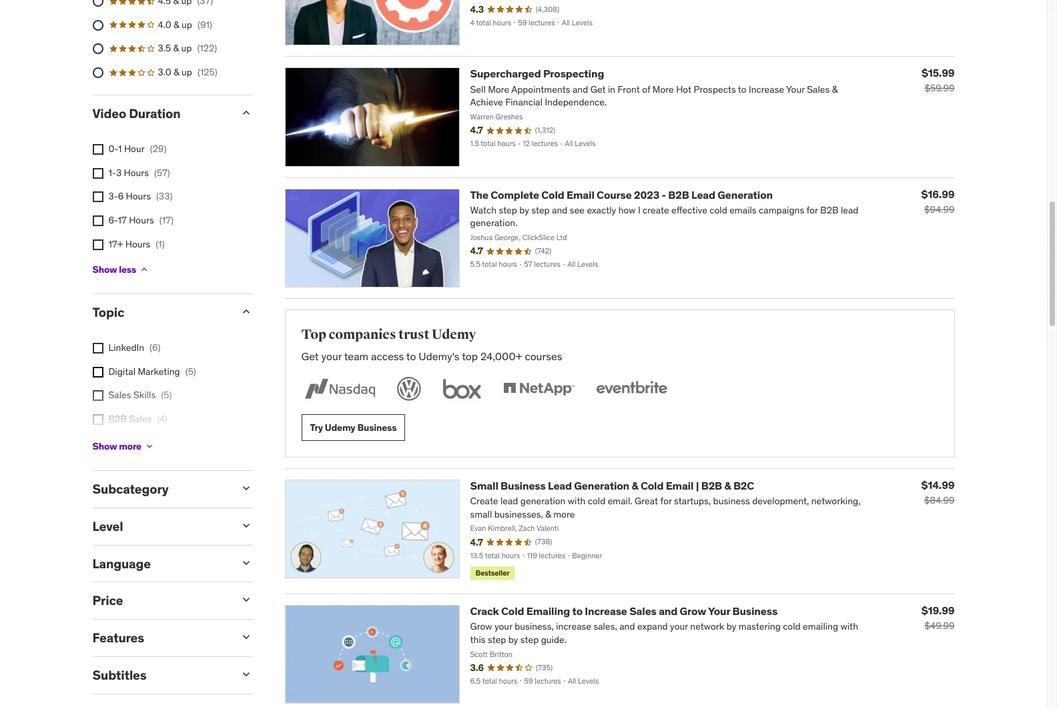 Task type: vqa. For each thing, say whether or not it's contained in the screenshot.
the rightmost Commerce
no



Task type: describe. For each thing, give the bounding box(es) containing it.
cold left |
[[641, 479, 664, 493]]

companies
[[329, 326, 396, 343]]

subtitles button
[[92, 667, 229, 683]]

small image for level
[[239, 519, 253, 533]]

udemy's
[[419, 350, 460, 363]]

& for 3.5
[[173, 42, 179, 54]]

video duration button
[[92, 106, 229, 122]]

features
[[92, 630, 144, 646]]

$14.99
[[922, 479, 955, 492]]

the complete cold email course 2023 - b2b lead generation
[[470, 188, 773, 201]]

the
[[470, 188, 489, 201]]

1 horizontal spatial b2b
[[668, 188, 689, 201]]

digital marketing (5)
[[108, 365, 196, 378]]

level
[[92, 518, 123, 535]]

xsmall image for 0-
[[92, 144, 103, 155]]

crack cold emailing to increase sales and grow your business
[[470, 605, 778, 618]]

nasdaq image
[[301, 374, 378, 404]]

(17)
[[159, 214, 173, 226]]

1 horizontal spatial lead
[[692, 188, 716, 201]]

team
[[344, 350, 369, 363]]

top
[[301, 326, 326, 343]]

crack cold emailing to increase sales and grow your business link
[[470, 605, 778, 618]]

duration
[[129, 106, 181, 122]]

box image
[[440, 374, 484, 404]]

prospecting
[[543, 67, 604, 80]]

udemy inside top companies trust udemy get your team access to udemy's top 24,000+ courses
[[432, 326, 476, 343]]

cold right crack
[[501, 605, 524, 618]]

course
[[597, 188, 632, 201]]

2 vertical spatial email
[[666, 479, 694, 493]]

increase
[[585, 605, 627, 618]]

$84.99
[[924, 495, 955, 507]]

your
[[321, 350, 342, 363]]

(125)
[[198, 66, 217, 78]]

$49.99
[[925, 620, 955, 632]]

1 vertical spatial business
[[501, 479, 546, 493]]

$94.99
[[924, 203, 955, 215]]

xsmall image for digital
[[92, 367, 103, 378]]

language
[[92, 556, 151, 572]]

$16.99 $94.99
[[922, 187, 955, 215]]

show more button
[[92, 433, 155, 460]]

3-
[[108, 190, 118, 203]]

grow
[[680, 605, 706, 618]]

access
[[371, 350, 404, 363]]

(6)
[[150, 342, 161, 354]]

try udemy business
[[310, 422, 397, 434]]

linkedin (6)
[[108, 342, 161, 354]]

1-3 hours (57)
[[108, 167, 170, 179]]

small business lead generation & cold email | b2b & b2c link
[[470, 479, 754, 493]]

more
[[119, 440, 141, 452]]

$15.99 $59.99
[[922, 66, 955, 94]]

and
[[659, 605, 678, 618]]

xsmall image for b2b
[[92, 414, 103, 425]]

6
[[118, 190, 124, 203]]

try
[[310, 422, 323, 434]]

price
[[92, 593, 123, 609]]

(91)
[[198, 18, 212, 30]]

2023
[[634, 188, 660, 201]]

17+ hours (1)
[[108, 238, 165, 250]]

4.0
[[158, 18, 171, 30]]

small business lead generation & cold email | b2b & b2c
[[470, 479, 754, 493]]

2 vertical spatial sales
[[630, 605, 657, 618]]

crack
[[470, 605, 499, 618]]

show for topic
[[92, 440, 117, 452]]

cold down b2b sales (4)
[[108, 437, 128, 449]]

level button
[[92, 518, 229, 535]]

subtitles
[[92, 667, 147, 683]]

& for 3.0
[[174, 66, 179, 78]]

& left |
[[632, 479, 639, 493]]

small image for video duration
[[239, 106, 253, 120]]

$14.99 $84.99
[[922, 479, 955, 507]]

trust
[[399, 326, 429, 343]]

small image for language
[[239, 556, 253, 570]]

linkedin
[[108, 342, 144, 354]]

3.5 & up (122)
[[158, 42, 217, 54]]

show more
[[92, 440, 141, 452]]

-
[[662, 188, 666, 201]]

marketing
[[138, 365, 180, 378]]

(5) for sales skills (5)
[[161, 389, 172, 401]]

up for 3.5 & up
[[181, 42, 192, 54]]

top
[[462, 350, 478, 363]]

0 horizontal spatial lead
[[548, 479, 572, 493]]

small image for subtitles
[[239, 668, 253, 681]]

& for 4.0
[[174, 18, 179, 30]]

cold email
[[108, 437, 153, 449]]

supercharged prospecting
[[470, 67, 604, 80]]

xsmall image for 6-
[[92, 216, 103, 226]]

(57)
[[154, 167, 170, 179]]

1 vertical spatial generation
[[574, 479, 630, 493]]

3.0
[[158, 66, 171, 78]]

topic button
[[92, 304, 229, 321]]

small
[[470, 479, 498, 493]]

price button
[[92, 593, 229, 609]]

$15.99
[[922, 66, 955, 80]]

show for video duration
[[92, 263, 117, 276]]

show less button
[[92, 256, 150, 283]]

to inside top companies trust udemy get your team access to udemy's top 24,000+ courses
[[406, 350, 416, 363]]

0-
[[108, 143, 118, 155]]

supercharged prospecting link
[[470, 67, 604, 80]]

$59.99
[[925, 82, 955, 94]]

1 vertical spatial udemy
[[325, 422, 355, 434]]

small image for subcategory
[[239, 482, 253, 495]]

xsmall image for 17+
[[92, 239, 103, 250]]

2 vertical spatial b2b
[[701, 479, 722, 493]]

3.0 & up (125)
[[158, 66, 217, 78]]

0 horizontal spatial email
[[130, 437, 153, 449]]

get
[[301, 350, 319, 363]]

3.5
[[158, 42, 171, 54]]

1 vertical spatial b2b
[[108, 413, 127, 425]]

try udemy business link
[[301, 415, 405, 441]]

up for 4.0 & up
[[182, 18, 192, 30]]



Task type: locate. For each thing, give the bounding box(es) containing it.
up left (91)
[[182, 18, 192, 30]]

show less
[[92, 263, 136, 276]]

xsmall image
[[92, 168, 103, 179], [92, 192, 103, 203], [92, 216, 103, 226], [139, 264, 150, 275], [92, 343, 103, 354], [92, 367, 103, 378], [92, 391, 103, 401], [92, 414, 103, 425], [144, 441, 155, 452]]

2 vertical spatial business
[[733, 605, 778, 618]]

5 small image from the top
[[239, 631, 253, 644]]

udemy up udemy's
[[432, 326, 476, 343]]

1 vertical spatial to
[[572, 605, 583, 618]]

(4)
[[157, 413, 168, 425]]

b2b up cold email
[[108, 413, 127, 425]]

volkswagen image
[[394, 374, 424, 404]]

to
[[406, 350, 416, 363], [572, 605, 583, 618]]

1 vertical spatial email
[[130, 437, 153, 449]]

2 horizontal spatial b2b
[[701, 479, 722, 493]]

sales left and
[[630, 605, 657, 618]]

business right the your
[[733, 605, 778, 618]]

xsmall image up show more
[[92, 414, 103, 425]]

xsmall image left linkedin
[[92, 343, 103, 354]]

$19.99
[[922, 604, 955, 618]]

sales skills (5)
[[108, 389, 172, 401]]

0 vertical spatial email
[[567, 188, 595, 201]]

0 horizontal spatial (5)
[[161, 389, 172, 401]]

1 small image from the top
[[239, 106, 253, 120]]

supercharged
[[470, 67, 541, 80]]

video duration
[[92, 106, 181, 122]]

0 vertical spatial business
[[357, 422, 397, 434]]

0 vertical spatial (5)
[[185, 365, 196, 378]]

less
[[119, 263, 136, 276]]

1 vertical spatial (5)
[[161, 389, 172, 401]]

17
[[118, 214, 127, 226]]

small image
[[239, 106, 253, 120], [239, 305, 253, 319], [239, 482, 253, 495], [239, 556, 253, 570], [239, 631, 253, 644]]

b2b right |
[[701, 479, 722, 493]]

(29)
[[150, 143, 166, 155]]

1 show from the top
[[92, 263, 117, 276]]

xsmall image for sales
[[92, 391, 103, 401]]

1 vertical spatial sales
[[129, 413, 152, 425]]

b2b sales (4)
[[108, 413, 168, 425]]

(5)
[[185, 365, 196, 378], [161, 389, 172, 401]]

0 horizontal spatial generation
[[574, 479, 630, 493]]

generation
[[718, 188, 773, 201], [574, 479, 630, 493]]

1
[[118, 143, 122, 155]]

$16.99
[[922, 187, 955, 201]]

2 show from the top
[[92, 440, 117, 452]]

digital
[[108, 365, 136, 378]]

hours
[[124, 167, 149, 179], [126, 190, 151, 203], [129, 214, 154, 226], [125, 238, 150, 250]]

3 small image from the top
[[239, 668, 253, 681]]

sales down digital
[[108, 389, 131, 401]]

1 vertical spatial small image
[[239, 594, 253, 607]]

1 vertical spatial show
[[92, 440, 117, 452]]

& right 3.0
[[174, 66, 179, 78]]

xsmall image left digital
[[92, 367, 103, 378]]

cold right complete
[[542, 188, 565, 201]]

show left more
[[92, 440, 117, 452]]

sales
[[108, 389, 131, 401], [129, 413, 152, 425], [630, 605, 657, 618]]

1 vertical spatial lead
[[548, 479, 572, 493]]

6-17 hours (17)
[[108, 214, 173, 226]]

xsmall image right less
[[139, 264, 150, 275]]

(33)
[[156, 190, 173, 203]]

0-1 hour (29)
[[108, 143, 166, 155]]

xsmall image inside show less button
[[139, 264, 150, 275]]

show
[[92, 263, 117, 276], [92, 440, 117, 452]]

xsmall image inside show more button
[[144, 441, 155, 452]]

(1)
[[156, 238, 165, 250]]

courses
[[525, 350, 562, 363]]

hours right 17+
[[125, 238, 150, 250]]

1 vertical spatial up
[[181, 42, 192, 54]]

hours for 3-6 hours
[[126, 190, 151, 203]]

email left |
[[666, 479, 694, 493]]

xsmall image for linkedin
[[92, 343, 103, 354]]

hours right 17
[[129, 214, 154, 226]]

1 horizontal spatial email
[[567, 188, 595, 201]]

1 horizontal spatial business
[[501, 479, 546, 493]]

hours for 1-3 hours
[[124, 167, 149, 179]]

2 small image from the top
[[239, 305, 253, 319]]

hour
[[124, 143, 145, 155]]

b2b
[[668, 188, 689, 201], [108, 413, 127, 425], [701, 479, 722, 493]]

topic
[[92, 304, 124, 321]]

udemy right the try
[[325, 422, 355, 434]]

small image for price
[[239, 594, 253, 607]]

0 vertical spatial small image
[[239, 519, 253, 533]]

xsmall image left 3-
[[92, 192, 103, 203]]

1 horizontal spatial to
[[572, 605, 583, 618]]

2 horizontal spatial email
[[666, 479, 694, 493]]

0 vertical spatial show
[[92, 263, 117, 276]]

eventbrite image
[[593, 374, 670, 404]]

b2b right -
[[668, 188, 689, 201]]

2 horizontal spatial business
[[733, 605, 778, 618]]

xsmall image left 17+
[[92, 239, 103, 250]]

b2c
[[734, 479, 754, 493]]

up left (122)
[[181, 42, 192, 54]]

(5) right marketing
[[185, 365, 196, 378]]

0 vertical spatial sales
[[108, 389, 131, 401]]

1 vertical spatial xsmall image
[[92, 239, 103, 250]]

24,000+
[[481, 350, 522, 363]]

& left b2c
[[725, 479, 731, 493]]

business down volkswagen icon
[[357, 422, 397, 434]]

subcategory button
[[92, 481, 229, 497]]

subcategory
[[92, 481, 169, 497]]

xsmall image
[[92, 144, 103, 155], [92, 239, 103, 250]]

complete
[[491, 188, 539, 201]]

(5) right skills
[[161, 389, 172, 401]]

hours right 6
[[126, 190, 151, 203]]

cold
[[542, 188, 565, 201], [108, 437, 128, 449], [641, 479, 664, 493], [501, 605, 524, 618]]

0 vertical spatial udemy
[[432, 326, 476, 343]]

3
[[116, 167, 122, 179]]

0 vertical spatial xsmall image
[[92, 144, 103, 155]]

4.0 & up (91)
[[158, 18, 212, 30]]

netapp image
[[500, 374, 577, 404]]

to left increase
[[572, 605, 583, 618]]

language button
[[92, 556, 229, 572]]

hours right 3
[[124, 167, 149, 179]]

1 xsmall image from the top
[[92, 144, 103, 155]]

0 horizontal spatial to
[[406, 350, 416, 363]]

1-
[[108, 167, 116, 179]]

the complete cold email course 2023 - b2b lead generation link
[[470, 188, 773, 201]]

hours for 6-17 hours
[[129, 214, 154, 226]]

video
[[92, 106, 126, 122]]

your
[[708, 605, 730, 618]]

email down b2b sales (4)
[[130, 437, 153, 449]]

1 horizontal spatial udemy
[[432, 326, 476, 343]]

xsmall image left sales skills (5)
[[92, 391, 103, 401]]

3-6 hours (33)
[[108, 190, 173, 203]]

0 horizontal spatial udemy
[[325, 422, 355, 434]]

&
[[174, 18, 179, 30], [173, 42, 179, 54], [174, 66, 179, 78], [632, 479, 639, 493], [725, 479, 731, 493]]

emailing
[[527, 605, 570, 618]]

4 small image from the top
[[239, 556, 253, 570]]

xsmall image left 0-
[[92, 144, 103, 155]]

0 vertical spatial generation
[[718, 188, 773, 201]]

small image for features
[[239, 631, 253, 644]]

to down trust
[[406, 350, 416, 363]]

2 xsmall image from the top
[[92, 239, 103, 250]]

sales left (4)
[[129, 413, 152, 425]]

0 vertical spatial b2b
[[668, 188, 689, 201]]

0 vertical spatial up
[[182, 18, 192, 30]]

up for 3.0 & up
[[182, 66, 192, 78]]

3 small image from the top
[[239, 482, 253, 495]]

xsmall image left "1-"
[[92, 168, 103, 179]]

xsmall image for 1-
[[92, 168, 103, 179]]

0 horizontal spatial business
[[357, 422, 397, 434]]

features button
[[92, 630, 229, 646]]

email
[[567, 188, 595, 201], [130, 437, 153, 449], [666, 479, 694, 493]]

2 vertical spatial up
[[182, 66, 192, 78]]

xsmall image right more
[[144, 441, 155, 452]]

2 vertical spatial small image
[[239, 668, 253, 681]]

1 horizontal spatial (5)
[[185, 365, 196, 378]]

email left course
[[567, 188, 595, 201]]

xsmall image for 3-
[[92, 192, 103, 203]]

up left (125)
[[182, 66, 192, 78]]

& right 4.0
[[174, 18, 179, 30]]

small image
[[239, 519, 253, 533], [239, 594, 253, 607], [239, 668, 253, 681]]

1 small image from the top
[[239, 519, 253, 533]]

$19.99 $49.99
[[922, 604, 955, 632]]

0 vertical spatial lead
[[692, 188, 716, 201]]

& right the 3.5
[[173, 42, 179, 54]]

show left less
[[92, 263, 117, 276]]

0 horizontal spatial b2b
[[108, 413, 127, 425]]

6-
[[108, 214, 118, 226]]

1 horizontal spatial generation
[[718, 188, 773, 201]]

skills
[[133, 389, 156, 401]]

2 small image from the top
[[239, 594, 253, 607]]

0 vertical spatial to
[[406, 350, 416, 363]]

business right small
[[501, 479, 546, 493]]

small image for topic
[[239, 305, 253, 319]]

lead
[[692, 188, 716, 201], [548, 479, 572, 493]]

(5) for digital marketing (5)
[[185, 365, 196, 378]]

xsmall image left 6-
[[92, 216, 103, 226]]



